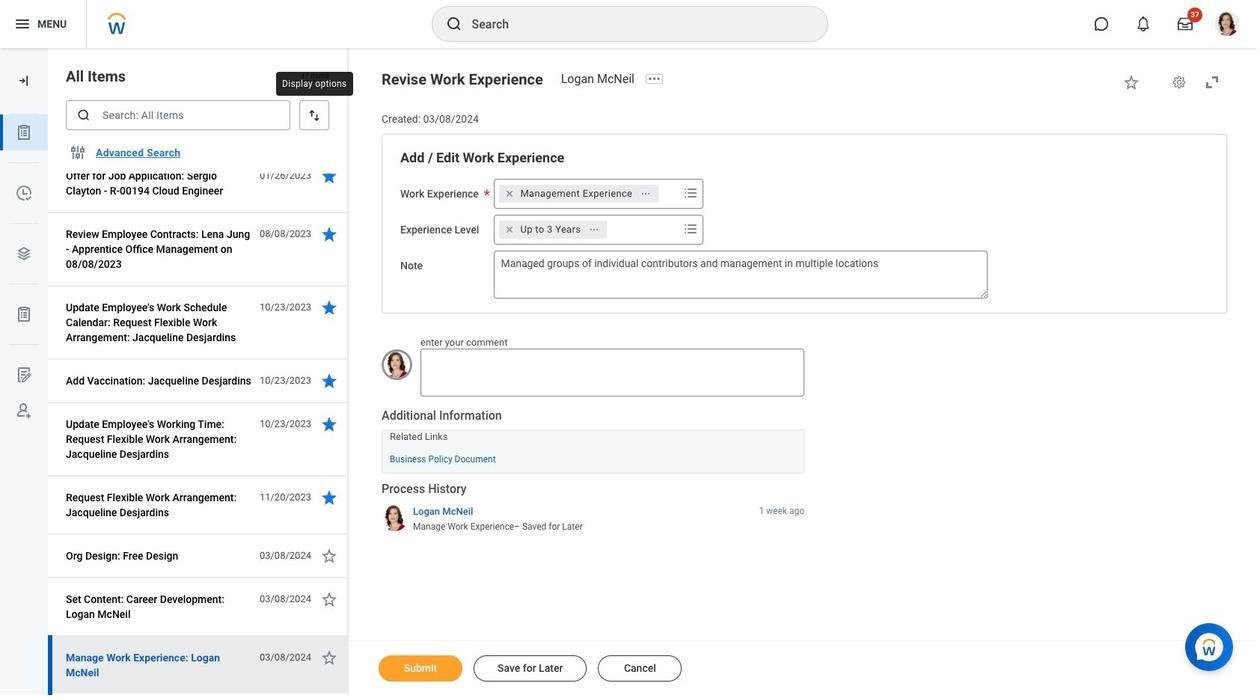 Task type: locate. For each thing, give the bounding box(es) containing it.
notifications large image
[[1137, 16, 1152, 31]]

related actions image for management experience element at top
[[641, 188, 652, 199]]

related actions image right management experience element at top
[[641, 188, 652, 199]]

group
[[401, 149, 1209, 299]]

list
[[0, 115, 48, 429]]

1 vertical spatial clipboard image
[[15, 306, 33, 323]]

profile logan mcneil image
[[1216, 12, 1240, 39]]

0 vertical spatial related actions image
[[641, 188, 652, 199]]

tooltip
[[272, 67, 358, 100]]

justify image
[[13, 15, 31, 33]]

0 vertical spatial prompts image
[[682, 184, 700, 202]]

related actions image down management experience, press delete to clear value. option
[[589, 224, 600, 235]]

0 vertical spatial clipboard image
[[15, 124, 33, 142]]

additional information region
[[382, 408, 805, 474]]

related actions image inside management experience, press delete to clear value. option
[[641, 188, 652, 199]]

clipboard image
[[15, 124, 33, 142], [15, 306, 33, 323]]

1 horizontal spatial related actions image
[[641, 188, 652, 199]]

related actions image for up to 3 years element
[[589, 224, 600, 235]]

star image
[[1123, 73, 1141, 91], [320, 225, 338, 243], [320, 372, 338, 390], [320, 416, 338, 434], [320, 489, 338, 507], [320, 649, 338, 667]]

related actions image
[[641, 188, 652, 199], [589, 224, 600, 235]]

star image
[[320, 167, 338, 185], [320, 299, 338, 317], [320, 547, 338, 565], [320, 591, 338, 609]]

management experience element
[[521, 187, 633, 200]]

2 clipboard image from the top
[[15, 306, 33, 323]]

1 prompts image from the top
[[682, 184, 700, 202]]

None text field
[[495, 251, 989, 299]]

management experience, press delete to clear value. option
[[500, 185, 659, 203]]

Search: All Items text field
[[66, 100, 291, 130]]

fullscreen image
[[1204, 73, 1222, 91]]

1 vertical spatial prompts image
[[682, 220, 700, 238]]

clipboard image up rename icon
[[15, 306, 33, 323]]

inbox large image
[[1179, 16, 1194, 31]]

None text field
[[421, 349, 805, 397]]

2 prompts image from the top
[[682, 220, 700, 238]]

1 vertical spatial related actions image
[[589, 224, 600, 235]]

0 horizontal spatial related actions image
[[589, 224, 600, 235]]

search image
[[445, 15, 463, 33]]

Search Workday  search field
[[472, 7, 797, 40]]

prompts image
[[682, 184, 700, 202], [682, 220, 700, 238]]

clipboard image down transformation import image
[[15, 124, 33, 142]]



Task type: vqa. For each thing, say whether or not it's contained in the screenshot.
inbox icon in the list
no



Task type: describe. For each thing, give the bounding box(es) containing it.
logan mcneil element
[[561, 72, 644, 86]]

employee's photo (logan mcneil) image
[[382, 350, 413, 380]]

action bar region
[[349, 641, 1258, 696]]

item list element
[[48, 0, 349, 696]]

user plus image
[[15, 402, 33, 420]]

up to 3 years, press delete to clear value. option
[[500, 221, 607, 239]]

configure image
[[69, 144, 87, 162]]

transformation import image
[[16, 73, 31, 88]]

2 star image from the top
[[320, 299, 338, 317]]

4 star image from the top
[[320, 591, 338, 609]]

rename image
[[15, 366, 33, 384]]

sort image
[[307, 108, 322, 123]]

perspective image
[[15, 245, 33, 263]]

3 star image from the top
[[320, 547, 338, 565]]

1 clipboard image from the top
[[15, 124, 33, 142]]

gear image
[[1173, 75, 1188, 90]]

search image
[[76, 108, 91, 123]]

x small image
[[503, 222, 518, 237]]

x small image
[[503, 186, 518, 201]]

prompts image for management experience, press delete to clear value. option
[[682, 184, 700, 202]]

process history region
[[382, 482, 805, 538]]

clock check image
[[15, 184, 33, 202]]

1 star image from the top
[[320, 167, 338, 185]]

prompts image for up to 3 years, press delete to clear value. option
[[682, 220, 700, 238]]

up to 3 years element
[[521, 223, 581, 236]]



